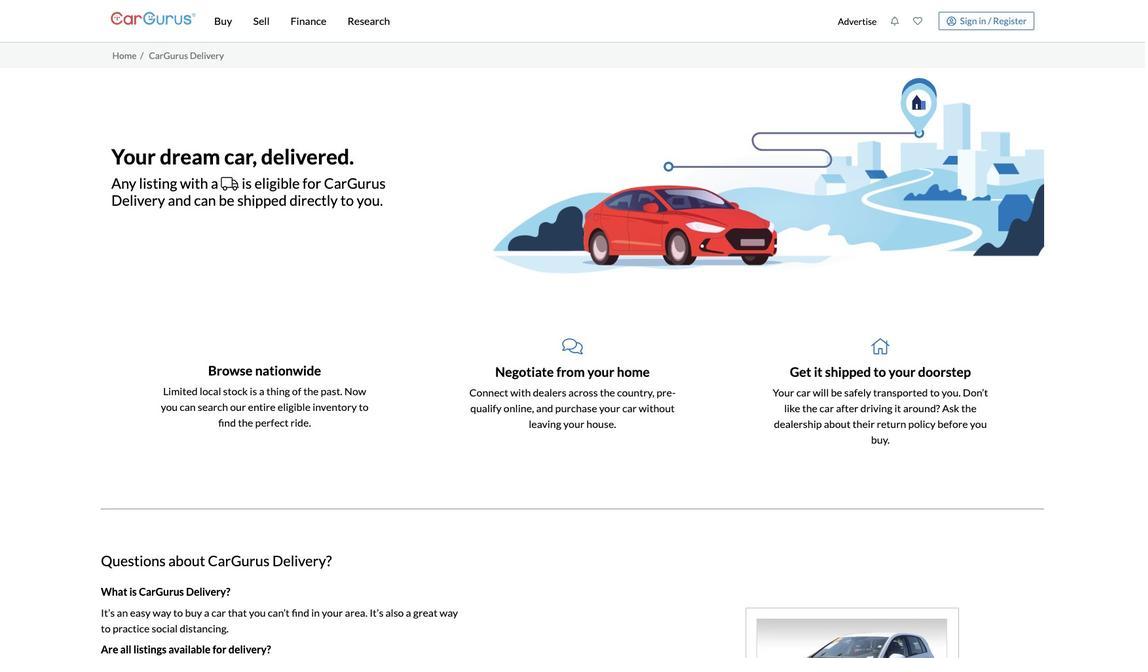 Task type: vqa. For each thing, say whether or not it's contained in the screenshot.
vary
no



Task type: locate. For each thing, give the bounding box(es) containing it.
way
[[153, 606, 171, 619], [440, 606, 458, 619]]

1 horizontal spatial with
[[511, 386, 531, 398]]

car down country,
[[623, 401, 637, 414]]

car,
[[224, 144, 257, 169]]

for down delivered.
[[303, 174, 321, 192]]

1 vertical spatial eligible
[[278, 400, 311, 413]]

cargurus for what is cargurus delivery?
[[139, 585, 184, 598]]

2 horizontal spatial you
[[971, 417, 987, 430]]

search
[[198, 400, 228, 413]]

find
[[218, 416, 236, 429], [292, 606, 309, 619]]

1 horizontal spatial you
[[249, 606, 266, 619]]

open notifications image
[[891, 16, 900, 26]]

nationwide
[[255, 362, 321, 378]]

cargurus up easy
[[139, 585, 184, 598]]

0 vertical spatial about
[[824, 417, 851, 430]]

0 vertical spatial be
[[219, 192, 235, 209]]

the right of
[[304, 385, 319, 397]]

1 horizontal spatial it
[[895, 401, 902, 414]]

and
[[168, 192, 191, 209], [536, 401, 554, 414]]

0 horizontal spatial delivery
[[111, 192, 165, 209]]

car
[[797, 386, 811, 398], [623, 401, 637, 414], [820, 401, 834, 414], [212, 606, 226, 619]]

be right will
[[831, 386, 843, 398]]

0 vertical spatial shipped
[[237, 192, 287, 209]]

2 vertical spatial you
[[249, 606, 266, 619]]

it's left an on the bottom left of page
[[101, 606, 115, 619]]

1 vertical spatial for
[[213, 643, 227, 655]]

to down the "home" icon
[[874, 363, 887, 379]]

0 horizontal spatial in
[[311, 606, 320, 619]]

0 horizontal spatial you
[[161, 400, 178, 413]]

0 vertical spatial can
[[194, 192, 216, 209]]

0 vertical spatial /
[[989, 15, 992, 26]]

can down dream
[[194, 192, 216, 209]]

your
[[111, 144, 156, 169], [773, 386, 795, 398]]

find inside browse nationwide limited local stock is a thing of the past. now you can search our entire eligible inventory to find the perfect ride.
[[218, 416, 236, 429]]

eligible down of
[[278, 400, 311, 413]]

sign in / register
[[961, 15, 1027, 26]]

0 vertical spatial delivery
[[190, 50, 224, 61]]

0 vertical spatial your
[[111, 144, 156, 169]]

your left area.
[[322, 606, 343, 619]]

is right what
[[129, 585, 137, 598]]

directly
[[290, 192, 338, 209]]

without
[[639, 401, 675, 414]]

in inside 'link'
[[979, 15, 987, 26]]

you inside get it shipped to your doorstep your car will be safely transported to you. don't like the car after driving it around? ask the dealership about their return policy before you buy.
[[971, 417, 987, 430]]

research button
[[337, 0, 401, 42]]

1 vertical spatial and
[[536, 401, 554, 414]]

example car for sale listing with delivery truck icon. image
[[746, 608, 1045, 658]]

your
[[588, 363, 615, 379], [889, 363, 916, 379], [599, 401, 621, 414], [564, 417, 585, 430], [322, 606, 343, 619]]

browse nationwide limited local stock is a thing of the past. now you can search our entire eligible inventory to find the perfect ride.
[[161, 362, 369, 429]]

1 horizontal spatial /
[[989, 15, 992, 26]]

1 vertical spatial be
[[831, 386, 843, 398]]

about up what is cargurus delivery?
[[168, 552, 205, 569]]

car left that
[[212, 606, 226, 619]]

you right before
[[971, 417, 987, 430]]

buy
[[185, 606, 202, 619]]

1 vertical spatial you
[[971, 417, 987, 430]]

and up leaving
[[536, 401, 554, 414]]

2 it's from the left
[[370, 606, 384, 619]]

questions about cargurus delivery?
[[101, 552, 332, 569]]

0 horizontal spatial way
[[153, 606, 171, 619]]

0 horizontal spatial about
[[168, 552, 205, 569]]

1 vertical spatial you.
[[942, 386, 961, 398]]

way right 'great'
[[440, 606, 458, 619]]

like
[[785, 401, 801, 414]]

1 vertical spatial shipped
[[825, 363, 872, 379]]

0 vertical spatial find
[[218, 416, 236, 429]]

the right across
[[600, 386, 615, 398]]

0 vertical spatial with
[[180, 174, 208, 192]]

a
[[211, 174, 218, 192], [259, 385, 265, 397], [204, 606, 210, 619], [406, 606, 411, 619]]

limited
[[163, 385, 198, 397]]

your up any
[[111, 144, 156, 169]]

find right can't
[[292, 606, 309, 619]]

can down limited
[[180, 400, 196, 413]]

1 vertical spatial with
[[511, 386, 531, 398]]

0 horizontal spatial and
[[168, 192, 191, 209]]

menu
[[831, 3, 1035, 39]]

buy.
[[872, 433, 890, 445]]

0 horizontal spatial you.
[[357, 192, 383, 209]]

and down dream
[[168, 192, 191, 209]]

delivery inside is eligible for cargurus delivery and can be shipped directly to you.
[[111, 192, 165, 209]]

1 vertical spatial /
[[140, 50, 144, 61]]

0 horizontal spatial it's
[[101, 606, 115, 619]]

you. inside is eligible for cargurus delivery and can be shipped directly to you.
[[357, 192, 383, 209]]

1 vertical spatial delivery?
[[186, 585, 231, 598]]

policy
[[909, 417, 936, 430]]

house.
[[587, 417, 617, 430]]

after
[[836, 401, 859, 414]]

1 horizontal spatial your
[[773, 386, 795, 398]]

0 horizontal spatial be
[[219, 192, 235, 209]]

your up like
[[773, 386, 795, 398]]

cargurus up that
[[208, 552, 270, 569]]

you
[[161, 400, 178, 413], [971, 417, 987, 430], [249, 606, 266, 619]]

delivery truck icon image
[[221, 176, 239, 191]]

to left buy
[[173, 606, 183, 619]]

delivery? up can't
[[272, 552, 332, 569]]

1 horizontal spatial find
[[292, 606, 309, 619]]

0 vertical spatial in
[[979, 15, 987, 26]]

the right like
[[803, 401, 818, 414]]

you. up ask
[[942, 386, 961, 398]]

connect
[[470, 386, 509, 398]]

the down our
[[238, 416, 253, 429]]

your inside get it shipped to your doorstep your car will be safely transported to you. don't like the car after driving it around? ask the dealership about their return policy before you buy.
[[773, 386, 795, 398]]

and inside is eligible for cargurus delivery and can be shipped directly to you.
[[168, 192, 191, 209]]

listing
[[139, 174, 177, 192]]

0 horizontal spatial shipped
[[237, 192, 287, 209]]

available
[[169, 643, 211, 655]]

delivery? up buy
[[186, 585, 231, 598]]

delivered.
[[261, 144, 354, 169]]

in
[[979, 15, 987, 26], [311, 606, 320, 619]]

you inside it's an easy way to buy a car that you can't find in your area. it's also a great way to practice social distancing.
[[249, 606, 266, 619]]

menu bar
[[196, 0, 831, 42]]

find down our
[[218, 416, 236, 429]]

delivery? for questions about cargurus delivery?
[[272, 552, 332, 569]]

local
[[200, 385, 221, 397]]

about inside get it shipped to your doorstep your car will be safely transported to you. don't like the car after driving it around? ask the dealership about their return policy before you buy.
[[824, 417, 851, 430]]

pre-
[[657, 386, 676, 398]]

2 way from the left
[[440, 606, 458, 619]]

1 it's from the left
[[101, 606, 115, 619]]

advertise link
[[831, 3, 884, 39]]

cargurus down delivered.
[[324, 174, 386, 192]]

cargurus for home / cargurus delivery
[[149, 50, 188, 61]]

to down now
[[359, 400, 369, 413]]

1 horizontal spatial be
[[831, 386, 843, 398]]

about
[[824, 417, 851, 430], [168, 552, 205, 569]]

with down dream
[[180, 174, 208, 192]]

a up entire
[[259, 385, 265, 397]]

cargurus inside is eligible for cargurus delivery and can be shipped directly to you.
[[324, 174, 386, 192]]

with up online,
[[511, 386, 531, 398]]

sell button
[[243, 0, 280, 42]]

eligible inside browse nationwide limited local stock is a thing of the past. now you can search our entire eligible inventory to find the perfect ride.
[[278, 400, 311, 413]]

0 horizontal spatial find
[[218, 416, 236, 429]]

car inside it's an easy way to buy a car that you can't find in your area. it's also a great way to practice social distancing.
[[212, 606, 226, 619]]

1 horizontal spatial way
[[440, 606, 458, 619]]

1 horizontal spatial shipped
[[825, 363, 872, 379]]

1 horizontal spatial about
[[824, 417, 851, 430]]

you. right directly
[[357, 192, 383, 209]]

1 horizontal spatial and
[[536, 401, 554, 414]]

shipped up safely
[[825, 363, 872, 379]]

0 vertical spatial is
[[242, 174, 252, 192]]

your up transported on the right of page
[[889, 363, 916, 379]]

our
[[230, 400, 246, 413]]

finance
[[291, 14, 327, 27]]

the
[[304, 385, 319, 397], [600, 386, 615, 398], [803, 401, 818, 414], [962, 401, 977, 414], [238, 416, 253, 429]]

register
[[994, 15, 1027, 26]]

you down limited
[[161, 400, 178, 413]]

eligible
[[255, 174, 300, 192], [278, 400, 311, 413]]

shipped
[[237, 192, 287, 209], [825, 363, 872, 379]]

1 vertical spatial your
[[773, 386, 795, 398]]

menu containing sign in / register
[[831, 3, 1035, 39]]

shipped down delivery truck icon
[[237, 192, 287, 209]]

eligible down delivered.
[[255, 174, 300, 192]]

you right that
[[249, 606, 266, 619]]

0 horizontal spatial with
[[180, 174, 208, 192]]

cargurus logo homepage link image
[[111, 0, 196, 38]]

in inside it's an easy way to buy a car that you can't find in your area. it's also a great way to practice social distancing.
[[311, 606, 320, 619]]

1 horizontal spatial in
[[979, 15, 987, 26]]

1 vertical spatial is
[[250, 385, 257, 397]]

for
[[303, 174, 321, 192], [213, 643, 227, 655]]

1 vertical spatial can
[[180, 400, 196, 413]]

it's left also
[[370, 606, 384, 619]]

/ left register
[[989, 15, 992, 26]]

to right directly
[[341, 192, 354, 209]]

/ inside 'link'
[[989, 15, 992, 26]]

great
[[413, 606, 438, 619]]

for down distancing.
[[213, 643, 227, 655]]

can inside is eligible for cargurus delivery and can be shipped directly to you.
[[194, 192, 216, 209]]

1 horizontal spatial delivery?
[[272, 552, 332, 569]]

1 way from the left
[[153, 606, 171, 619]]

it
[[814, 363, 823, 379], [895, 401, 902, 414]]

to
[[341, 192, 354, 209], [874, 363, 887, 379], [931, 386, 940, 398], [359, 400, 369, 413], [173, 606, 183, 619], [101, 622, 111, 634]]

with
[[180, 174, 208, 192], [511, 386, 531, 398]]

delivery?
[[229, 643, 271, 655]]

stock
[[223, 385, 248, 397]]

past.
[[321, 385, 343, 397]]

your inside get it shipped to your doorstep your car will be safely transported to you. don't like the car after driving it around? ask the dealership about their return policy before you buy.
[[889, 363, 916, 379]]

and inside negotiate from your home connect with dealers across the country, pre- qualify online, and purchase your car without leaving your house.
[[536, 401, 554, 414]]

0 vertical spatial you
[[161, 400, 178, 413]]

0 vertical spatial delivery?
[[272, 552, 332, 569]]

with inside negotiate from your home connect with dealers across the country, pre- qualify online, and purchase your car without leaving your house.
[[511, 386, 531, 398]]

/ right home link
[[140, 50, 144, 61]]

advertise
[[838, 15, 877, 27]]

it's
[[101, 606, 115, 619], [370, 606, 384, 619]]

your dream car, delivered.
[[111, 144, 354, 169]]

qualify
[[471, 401, 502, 414]]

also
[[386, 606, 404, 619]]

0 vertical spatial you.
[[357, 192, 383, 209]]

0 vertical spatial it
[[814, 363, 823, 379]]

it down transported on the right of page
[[895, 401, 902, 414]]

ride.
[[291, 416, 311, 429]]

shipped inside get it shipped to your doorstep your car will be safely transported to you. don't like the car after driving it around? ask the dealership about their return policy before you buy.
[[825, 363, 872, 379]]

1 horizontal spatial it's
[[370, 606, 384, 619]]

what is cargurus delivery?
[[101, 585, 231, 598]]

you inside browse nationwide limited local stock is a thing of the past. now you can search our entire eligible inventory to find the perfect ride.
[[161, 400, 178, 413]]

find inside it's an easy way to buy a car that you can't find in your area. it's also a great way to practice social distancing.
[[292, 606, 309, 619]]

0 horizontal spatial delivery?
[[186, 585, 231, 598]]

0 vertical spatial eligible
[[255, 174, 300, 192]]

0 horizontal spatial your
[[111, 144, 156, 169]]

1 vertical spatial delivery
[[111, 192, 165, 209]]

in right sign
[[979, 15, 987, 26]]

delivery?
[[272, 552, 332, 569], [186, 585, 231, 598]]

cargurus down cargurus logo homepage link 'link'
[[149, 50, 188, 61]]

all
[[120, 643, 131, 655]]

0 vertical spatial and
[[168, 192, 191, 209]]

country,
[[617, 386, 655, 398]]

is right delivery truck icon
[[242, 174, 252, 192]]

your up across
[[588, 363, 615, 379]]

is
[[242, 174, 252, 192], [250, 385, 257, 397], [129, 585, 137, 598]]

cargurus
[[149, 50, 188, 61], [324, 174, 386, 192], [208, 552, 270, 569], [139, 585, 184, 598]]

in right can't
[[311, 606, 320, 619]]

1 vertical spatial in
[[311, 606, 320, 619]]

way up social
[[153, 606, 171, 619]]

1 horizontal spatial you.
[[942, 386, 961, 398]]

0 vertical spatial for
[[303, 174, 321, 192]]

2 vertical spatial is
[[129, 585, 137, 598]]

of
[[292, 385, 302, 397]]

it right the get
[[814, 363, 823, 379]]

is up entire
[[250, 385, 257, 397]]

shipped inside is eligible for cargurus delivery and can be shipped directly to you.
[[237, 192, 287, 209]]

1 horizontal spatial for
[[303, 174, 321, 192]]

is inside is eligible for cargurus delivery and can be shipped directly to you.
[[242, 174, 252, 192]]

home link
[[112, 50, 137, 61]]

about down the after
[[824, 417, 851, 430]]

practice
[[113, 622, 150, 634]]

car left will
[[797, 386, 811, 398]]

1 vertical spatial find
[[292, 606, 309, 619]]

easy
[[130, 606, 151, 619]]

be down delivery truck icon
[[219, 192, 235, 209]]

your inside it's an easy way to buy a car that you can't find in your area. it's also a great way to practice social distancing.
[[322, 606, 343, 619]]



Task type: describe. For each thing, give the bounding box(es) containing it.
menu bar containing buy
[[196, 0, 831, 42]]

user icon image
[[947, 16, 957, 26]]

a left delivery truck icon
[[211, 174, 218, 192]]

to inside is eligible for cargurus delivery and can be shipped directly to you.
[[341, 192, 354, 209]]

get it shipped to your doorstep your car will be safely transported to you. don't like the car after driving it around? ask the dealership about their return policy before you buy.
[[773, 363, 989, 445]]

the down don't in the right bottom of the page
[[962, 401, 977, 414]]

get
[[790, 363, 812, 379]]

research
[[348, 14, 390, 27]]

any listing with a
[[111, 174, 221, 192]]

a right buy
[[204, 606, 210, 619]]

don't
[[963, 386, 989, 398]]

0 horizontal spatial for
[[213, 643, 227, 655]]

you. inside get it shipped to your doorstep your car will be safely transported to you. don't like the car after driving it around? ask the dealership about their return policy before you buy.
[[942, 386, 961, 398]]

1 vertical spatial it
[[895, 401, 902, 414]]

can inside browse nationwide limited local stock is a thing of the past. now you can search our entire eligible inventory to find the perfect ride.
[[180, 400, 196, 413]]

be inside is eligible for cargurus delivery and can be shipped directly to you.
[[219, 192, 235, 209]]

for inside is eligible for cargurus delivery and can be shipped directly to you.
[[303, 174, 321, 192]]

their
[[853, 417, 875, 430]]

to up the around?
[[931, 386, 940, 398]]

is inside browse nationwide limited local stock is a thing of the past. now you can search our entire eligible inventory to find the perfect ride.
[[250, 385, 257, 397]]

to up are
[[101, 622, 111, 634]]

are
[[101, 643, 118, 655]]

around?
[[904, 401, 941, 414]]

listings
[[133, 643, 167, 655]]

home / cargurus delivery
[[112, 50, 224, 61]]

transported
[[874, 386, 928, 398]]

area.
[[345, 606, 368, 619]]

can't
[[268, 606, 290, 619]]

from
[[557, 363, 585, 379]]

comments image
[[563, 337, 583, 356]]

are all listings available for delivery?
[[101, 643, 271, 655]]

now
[[345, 385, 366, 397]]

online,
[[504, 401, 534, 414]]

sign in / register menu item
[[930, 12, 1035, 30]]

is eligible for cargurus delivery and can be shipped directly to you.
[[111, 174, 386, 209]]

safely
[[845, 386, 872, 398]]

buy button
[[204, 0, 243, 42]]

to inside browse nationwide limited local stock is a thing of the past. now you can search our entire eligible inventory to find the perfect ride.
[[359, 400, 369, 413]]

eligible inside is eligible for cargurus delivery and can be shipped directly to you.
[[255, 174, 300, 192]]

0 horizontal spatial it
[[814, 363, 823, 379]]

inventory
[[313, 400, 357, 413]]

an
[[117, 606, 128, 619]]

will
[[813, 386, 829, 398]]

that
[[228, 606, 247, 619]]

a inside browse nationwide limited local stock is a thing of the past. now you can search our entire eligible inventory to find the perfect ride.
[[259, 385, 265, 397]]

questions
[[101, 552, 166, 569]]

0 horizontal spatial /
[[140, 50, 144, 61]]

entire
[[248, 400, 276, 413]]

the inside negotiate from your home connect with dealers across the country, pre- qualify online, and purchase your car without leaving your house.
[[600, 386, 615, 398]]

sign
[[961, 15, 978, 26]]

purchase
[[556, 401, 597, 414]]

home
[[617, 363, 650, 379]]

dealership
[[774, 417, 822, 430]]

before
[[938, 417, 969, 430]]

home image
[[872, 337, 890, 356]]

doorstep
[[919, 363, 972, 379]]

social
[[152, 622, 178, 634]]

your down purchase
[[564, 417, 585, 430]]

perfect
[[255, 416, 289, 429]]

driving
[[861, 401, 893, 414]]

1 horizontal spatial delivery
[[190, 50, 224, 61]]

thing
[[267, 385, 290, 397]]

sign in / register link
[[939, 12, 1035, 30]]

car inside negotiate from your home connect with dealers across the country, pre- qualify online, and purchase your car without leaving your house.
[[623, 401, 637, 414]]

car down will
[[820, 401, 834, 414]]

cargurus logo homepage link link
[[111, 0, 196, 42]]

return
[[877, 417, 907, 430]]

browse
[[208, 362, 253, 378]]

1 vertical spatial about
[[168, 552, 205, 569]]

be inside get it shipped to your doorstep your car will be safely transported to you. don't like the car after driving it around? ask the dealership about their return policy before you buy.
[[831, 386, 843, 398]]

your up house.
[[599, 401, 621, 414]]

saved cars image
[[914, 16, 923, 26]]

dealers
[[533, 386, 567, 398]]

dream
[[160, 144, 220, 169]]

distancing.
[[180, 622, 229, 634]]

any
[[111, 174, 136, 192]]

negotiate from your home connect with dealers across the country, pre- qualify online, and purchase your car without leaving your house.
[[470, 363, 676, 430]]

leaving
[[529, 417, 562, 430]]

ask
[[943, 401, 960, 414]]

across
[[569, 386, 598, 398]]

finance button
[[280, 0, 337, 42]]

what
[[101, 585, 127, 598]]

home
[[112, 50, 137, 61]]

delivery? for what is cargurus delivery?
[[186, 585, 231, 598]]

cargurus for questions about cargurus delivery?
[[208, 552, 270, 569]]

buy
[[214, 14, 232, 27]]

it's an easy way to buy a car that you can't find in your area. it's also a great way to practice social distancing.
[[101, 606, 458, 634]]

a right also
[[406, 606, 411, 619]]

sell
[[253, 14, 270, 27]]

negotiate
[[495, 363, 554, 379]]



